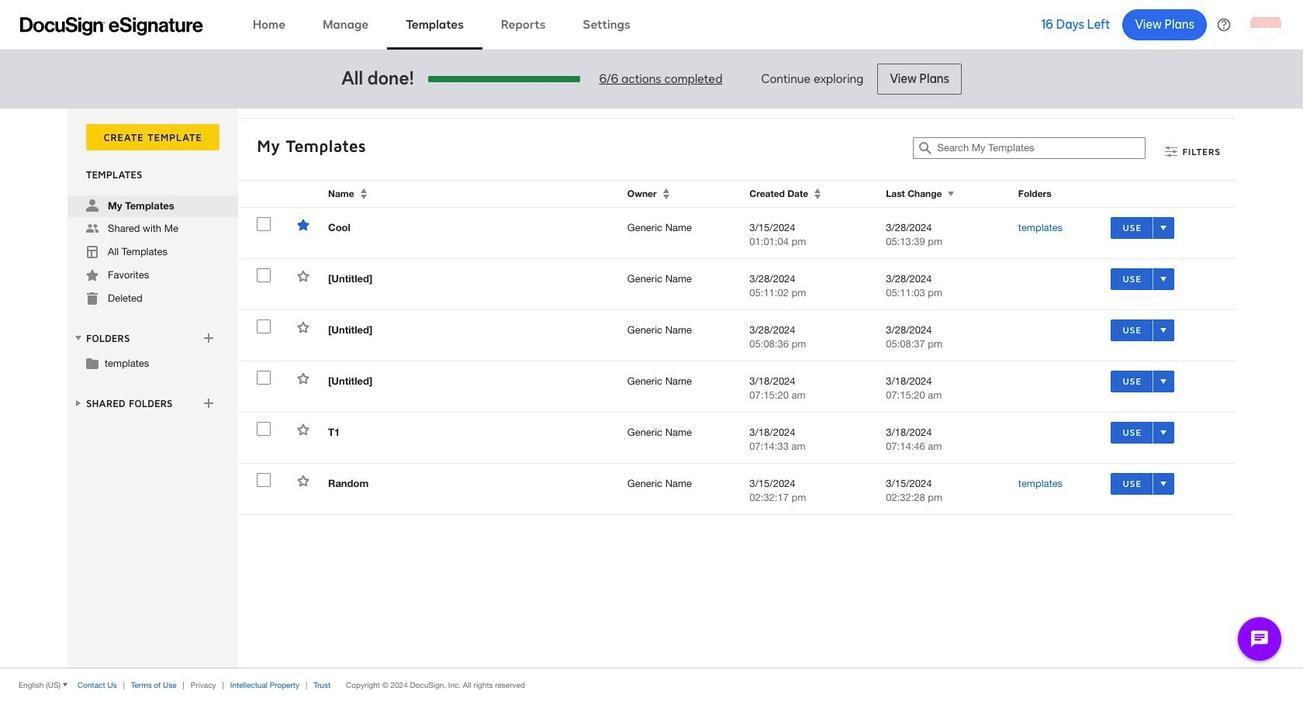 Task type: locate. For each thing, give the bounding box(es) containing it.
add random to favorites image
[[297, 475, 310, 487]]

1 vertical spatial add [untitled] to favorites image
[[297, 372, 310, 385]]

add [untitled] to favorites image down add [untitled] to favorites icon
[[297, 321, 310, 334]]

2 add [untitled] to favorites image from the top
[[297, 372, 310, 385]]

docusign esignature image
[[20, 17, 203, 35]]

add [untitled] to favorites image
[[297, 321, 310, 334], [297, 372, 310, 385]]

shared image
[[86, 223, 99, 235]]

star filled image
[[86, 269, 99, 282]]

add [untitled] to favorites image up add t1 to favorites icon
[[297, 372, 310, 385]]

add t1 to favorites image
[[297, 424, 310, 436]]

secondary navigation region
[[68, 109, 1240, 668]]

view folders image
[[72, 332, 85, 344]]

1 add [untitled] to favorites image from the top
[[297, 321, 310, 334]]

your uploaded profile image image
[[1251, 9, 1282, 40]]

view shared folders image
[[72, 397, 85, 410]]

templates image
[[86, 246, 99, 258]]

0 vertical spatial add [untitled] to favorites image
[[297, 321, 310, 334]]



Task type: vqa. For each thing, say whether or not it's contained in the screenshot.
Add [Untitled] to favorites icon
yes



Task type: describe. For each thing, give the bounding box(es) containing it.
remove cool from favorites image
[[297, 219, 310, 231]]

add [untitled] to favorites image
[[297, 270, 310, 282]]

trash image
[[86, 293, 99, 305]]

more info region
[[0, 668, 1304, 701]]

Search My Templates text field
[[938, 138, 1146, 158]]

user image
[[86, 199, 99, 212]]

folder image
[[86, 357, 99, 369]]



